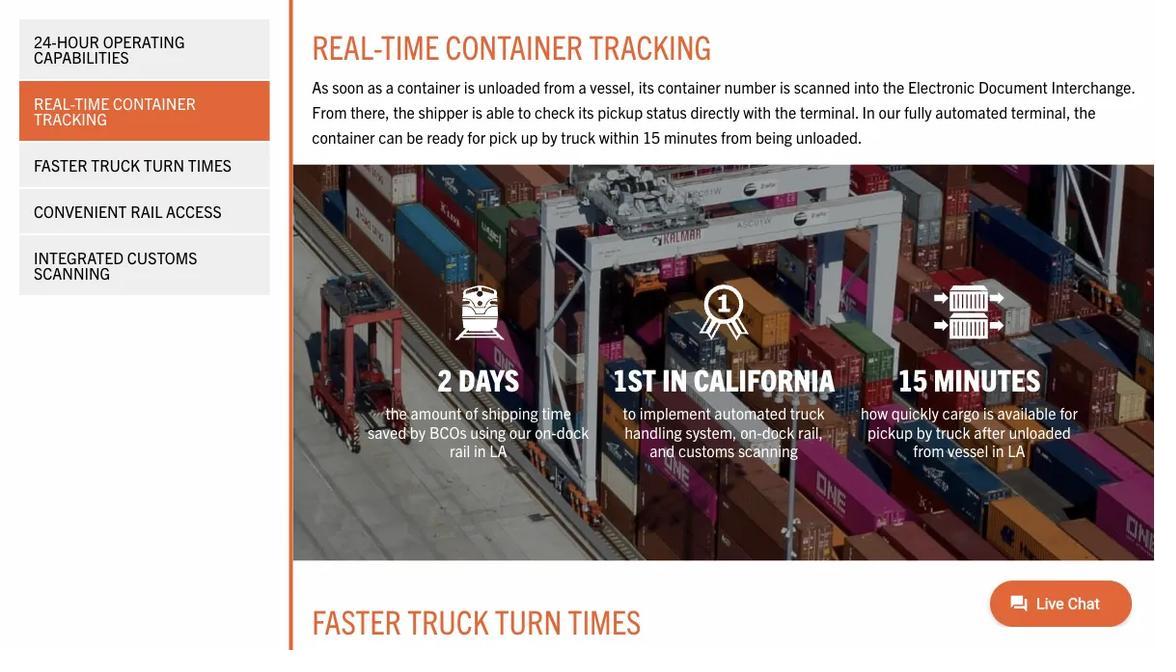 Task type: vqa. For each thing, say whether or not it's contained in the screenshot.


Task type: describe. For each thing, give the bounding box(es) containing it.
rail,
[[798, 422, 824, 441]]

1 horizontal spatial time
[[381, 25, 439, 67]]

unloaded inside as soon as a container is unloaded from a vessel, its container number is scanned into the electronic document interchange. from there, the shipper is able to check its pickup status directly with the terminal. in our fully automated terminal, the container can be ready for pick up by truck within 15 minutes from being unloaded.
[[478, 77, 541, 97]]

to inside as soon as a container is unloaded from a vessel, its container number is scanned into the electronic document interchange. from there, the shipper is able to check its pickup status directly with the terminal. in our fully automated terminal, the container can be ready for pick up by truck within 15 minutes from being unloaded.
[[518, 102, 531, 121]]

dock inside 1st in california to implement automated truck handling system, on-dock rail, and customs scanning
[[762, 422, 795, 441]]

1 horizontal spatial container
[[446, 25, 583, 67]]

pickup inside 15 minutes how quickly cargo is available for pickup by truck after unloaded from vessel in la
[[868, 422, 913, 441]]

customs
[[127, 248, 197, 267]]

minutes
[[934, 360, 1041, 397]]

truck inside 15 minutes how quickly cargo is available for pickup by truck after unloaded from vessel in la
[[936, 422, 971, 441]]

the up "being"
[[775, 102, 797, 121]]

able
[[486, 102, 515, 121]]

is left able
[[472, 102, 483, 121]]

in for 15 minutes
[[992, 441, 1005, 460]]

pick
[[489, 127, 517, 146]]

real- inside real-time container tracking
[[34, 94, 75, 113]]

truck inside as soon as a container is unloaded from a vessel, its container number is scanned into the electronic document interchange. from there, the shipper is able to check its pickup status directly with the terminal. in our fully automated terminal, the container can be ready for pick up by truck within 15 minutes from being unloaded.
[[561, 127, 596, 146]]

integrated customs scanning
[[34, 248, 197, 283]]

there,
[[351, 102, 390, 121]]

for inside as soon as a container is unloaded from a vessel, its container number is scanned into the electronic document interchange. from there, the shipper is able to check its pickup status directly with the terminal. in our fully automated terminal, the container can be ready for pick up by truck within 15 minutes from being unloaded.
[[468, 127, 486, 146]]

automated inside 1st in california to implement automated truck handling system, on-dock rail, and customs scanning
[[715, 404, 787, 423]]

number
[[725, 77, 776, 97]]

customs
[[679, 441, 735, 460]]

is right number at the top right of page
[[780, 77, 791, 97]]

with
[[744, 102, 772, 121]]

1 horizontal spatial real-time container tracking
[[312, 25, 712, 67]]

2 days the amount of shipping time saved by bcos using our on-dock rail in la
[[368, 360, 589, 460]]

unloaded.
[[796, 127, 863, 146]]

1 horizontal spatial truck
[[408, 601, 489, 642]]

bcos
[[430, 422, 467, 441]]

as soon as a container is unloaded from a vessel, its container number is scanned into the electronic document interchange. from there, the shipper is able to check its pickup status directly with the terminal. in our fully automated terminal, the container can be ready for pick up by truck within 15 minutes from being unloaded.
[[312, 77, 1136, 146]]

shipping
[[482, 404, 538, 423]]

check
[[535, 102, 575, 121]]

access
[[166, 202, 222, 221]]

1 vertical spatial turn
[[495, 601, 562, 642]]

rail
[[131, 202, 163, 221]]

2
[[438, 360, 453, 397]]

1 vertical spatial its
[[579, 102, 594, 121]]

into
[[854, 77, 880, 97]]

by inside as soon as a container is unloaded from a vessel, its container number is scanned into the electronic document interchange. from there, the shipper is able to check its pickup status directly with the terminal. in our fully automated terminal, the container can be ready for pick up by truck within 15 minutes from being unloaded.
[[542, 127, 558, 146]]

1 vertical spatial from
[[721, 127, 752, 146]]

in inside 1st in california to implement automated truck handling system, on-dock rail, and customs scanning
[[662, 360, 688, 397]]

as
[[312, 77, 329, 97]]

after
[[974, 422, 1006, 441]]

from inside 15 minutes how quickly cargo is available for pickup by truck after unloaded from vessel in la
[[914, 441, 945, 460]]

on- inside 1st in california to implement automated truck handling system, on-dock rail, and customs scanning
[[741, 422, 762, 441]]

by inside 2 days the amount of shipping time saved by bcos using our on-dock rail in la
[[410, 422, 426, 441]]

dock inside 2 days the amount of shipping time saved by bcos using our on-dock rail in la
[[557, 422, 589, 441]]

1st in california to implement automated truck handling system, on-dock rail, and customs scanning
[[613, 360, 835, 460]]

convenient
[[34, 202, 127, 221]]

automated inside as soon as a container is unloaded from a vessel, its container number is scanned into the electronic document interchange. from there, the shipper is able to check its pickup status directly with the terminal. in our fully automated terminal, the container can be ready for pick up by truck within 15 minutes from being unloaded.
[[936, 102, 1008, 121]]

our inside as soon as a container is unloaded from a vessel, its container number is scanned into the electronic document interchange. from there, the shipper is able to check its pickup status directly with the terminal. in our fully automated terminal, the container can be ready for pick up by truck within 15 minutes from being unloaded.
[[879, 102, 901, 121]]

handling
[[625, 422, 682, 441]]

the inside 2 days the amount of shipping time saved by bcos using our on-dock rail in la
[[386, 404, 407, 423]]

vessel
[[948, 441, 989, 460]]

2 a from the left
[[579, 77, 587, 97]]

available
[[998, 404, 1057, 423]]

soon
[[332, 77, 364, 97]]

0 horizontal spatial from
[[544, 77, 575, 97]]

pickup inside as soon as a container is unloaded from a vessel, its container number is scanned into the electronic document interchange. from there, the shipper is able to check its pickup status directly with the terminal. in our fully automated terminal, the container can be ready for pick up by truck within 15 minutes from being unloaded.
[[598, 102, 643, 121]]

terminal.
[[800, 102, 859, 121]]

operating
[[103, 32, 185, 51]]

0 vertical spatial real-
[[312, 25, 381, 67]]

time
[[542, 404, 572, 423]]

15 inside 15 minutes how quickly cargo is available for pickup by truck after unloaded from vessel in la
[[898, 360, 928, 397]]

california
[[694, 360, 835, 397]]

status
[[647, 102, 687, 121]]

implement
[[640, 404, 711, 423]]

1 a from the left
[[386, 77, 394, 97]]

times inside faster truck turn times link
[[188, 155, 232, 175]]

is up shipper
[[464, 77, 475, 97]]

real-time container tracking link
[[19, 81, 270, 141]]



Task type: locate. For each thing, give the bounding box(es) containing it.
truck left after
[[936, 422, 971, 441]]

container up the status
[[658, 77, 721, 97]]

using
[[470, 422, 506, 441]]

can
[[379, 127, 403, 146]]

0 horizontal spatial real-time container tracking
[[34, 94, 196, 128]]

turn
[[144, 155, 184, 175], [495, 601, 562, 642]]

1 vertical spatial real-time container tracking
[[34, 94, 196, 128]]

0 horizontal spatial truck
[[91, 155, 140, 175]]

15 down the status
[[643, 127, 661, 146]]

in inside 2 days the amount of shipping time saved by bcos using our on-dock rail in la
[[474, 441, 486, 460]]

automated down california
[[715, 404, 787, 423]]

our
[[879, 102, 901, 121], [510, 422, 531, 441]]

in up implement at the bottom right of the page
[[662, 360, 688, 397]]

1 horizontal spatial faster truck turn times
[[312, 601, 641, 642]]

0 vertical spatial faster truck turn times
[[34, 155, 232, 175]]

1 horizontal spatial by
[[542, 127, 558, 146]]

container down from at the top left of the page
[[312, 127, 375, 146]]

1 vertical spatial truck
[[408, 601, 489, 642]]

the down interchange.
[[1075, 102, 1096, 121]]

automated
[[936, 102, 1008, 121], [715, 404, 787, 423]]

truck
[[561, 127, 596, 146], [790, 404, 825, 423], [936, 422, 971, 441]]

la for 2 days
[[490, 441, 507, 460]]

document
[[979, 77, 1048, 97]]

time
[[381, 25, 439, 67], [75, 94, 109, 113]]

up
[[521, 127, 538, 146]]

la right after
[[1008, 441, 1026, 460]]

0 vertical spatial turn
[[144, 155, 184, 175]]

truck down check
[[561, 127, 596, 146]]

on- inside 2 days the amount of shipping time saved by bcos using our on-dock rail in la
[[535, 422, 557, 441]]

0 vertical spatial container
[[446, 25, 583, 67]]

quickly
[[892, 404, 939, 423]]

vessel,
[[590, 77, 635, 97]]

unloaded
[[478, 77, 541, 97], [1009, 422, 1071, 441]]

shipper
[[419, 102, 468, 121]]

container down 24-hour operating capabilities link
[[113, 94, 196, 113]]

0 horizontal spatial faster truck turn times
[[34, 155, 232, 175]]

container inside real-time container tracking
[[113, 94, 196, 113]]

0 horizontal spatial truck
[[561, 127, 596, 146]]

faster truck turn times
[[34, 155, 232, 175], [312, 601, 641, 642]]

the
[[883, 77, 905, 97], [393, 102, 415, 121], [775, 102, 797, 121], [1075, 102, 1096, 121], [386, 404, 407, 423]]

0 horizontal spatial container
[[312, 127, 375, 146]]

time up the as
[[381, 25, 439, 67]]

24-hour operating capabilities link
[[19, 19, 270, 79]]

tracking
[[589, 25, 712, 67], [34, 109, 107, 128]]

by inside 15 minutes how quickly cargo is available for pickup by truck after unloaded from vessel in la
[[917, 422, 933, 441]]

1st
[[613, 360, 656, 397]]

truck up "scanning"
[[790, 404, 825, 423]]

real-time container tracking inside "link"
[[34, 94, 196, 128]]

is right cargo
[[984, 404, 994, 423]]

0 vertical spatial its
[[639, 77, 654, 97]]

tracking inside real-time container tracking
[[34, 109, 107, 128]]

1 vertical spatial faster truck turn times
[[312, 601, 641, 642]]

1 horizontal spatial real-
[[312, 25, 381, 67]]

24-
[[34, 32, 57, 51]]

1 vertical spatial faster
[[312, 601, 401, 642]]

1 horizontal spatial its
[[639, 77, 654, 97]]

la inside 2 days the amount of shipping time saved by bcos using our on-dock rail in la
[[490, 441, 507, 460]]

our inside 2 days the amount of shipping time saved by bcos using our on-dock rail in la
[[510, 422, 531, 441]]

minutes
[[664, 127, 718, 146]]

tracking down "capabilities"
[[34, 109, 107, 128]]

pickup up "within"
[[598, 102, 643, 121]]

0 vertical spatial from
[[544, 77, 575, 97]]

1 horizontal spatial faster
[[312, 601, 401, 642]]

days
[[459, 360, 520, 397]]

by right up
[[542, 127, 558, 146]]

0 horizontal spatial la
[[490, 441, 507, 460]]

time down "capabilities"
[[75, 94, 109, 113]]

automated down electronic
[[936, 102, 1008, 121]]

fully
[[904, 102, 932, 121]]

0 horizontal spatial unloaded
[[478, 77, 541, 97]]

1 horizontal spatial on-
[[741, 422, 762, 441]]

on-
[[535, 422, 557, 441], [741, 422, 762, 441]]

real-time container tracking
[[312, 25, 712, 67], [34, 94, 196, 128]]

0 vertical spatial to
[[518, 102, 531, 121]]

how
[[861, 404, 888, 423]]

1 horizontal spatial container
[[398, 77, 461, 97]]

a
[[386, 77, 394, 97], [579, 77, 587, 97]]

0 vertical spatial times
[[188, 155, 232, 175]]

24-hour operating capabilities
[[34, 32, 185, 67]]

truck inside faster truck turn times link
[[91, 155, 140, 175]]

la right rail
[[490, 441, 507, 460]]

to
[[518, 102, 531, 121], [623, 404, 636, 423]]

0 horizontal spatial tracking
[[34, 109, 107, 128]]

our right using
[[510, 422, 531, 441]]

15 minutes how quickly cargo is available for pickup by truck after unloaded from vessel in la
[[861, 360, 1078, 460]]

1 horizontal spatial our
[[879, 102, 901, 121]]

capabilities
[[34, 47, 129, 67]]

by left cargo
[[917, 422, 933, 441]]

1 horizontal spatial in
[[662, 360, 688, 397]]

real- up 'soon'
[[312, 25, 381, 67]]

a right the as
[[386, 77, 394, 97]]

15 inside as soon as a container is unloaded from a vessel, its container number is scanned into the electronic document interchange. from there, the shipper is able to check its pickup status directly with the terminal. in our fully automated terminal, the container can be ready for pick up by truck within 15 minutes from being unloaded.
[[643, 127, 661, 146]]

1 horizontal spatial automated
[[936, 102, 1008, 121]]

on- right system,
[[741, 422, 762, 441]]

convenient rail access
[[34, 202, 222, 221]]

0 vertical spatial real-time container tracking
[[312, 25, 712, 67]]

1 horizontal spatial pickup
[[868, 422, 913, 441]]

2 horizontal spatial from
[[914, 441, 945, 460]]

1 vertical spatial for
[[1060, 404, 1078, 423]]

2 vertical spatial from
[[914, 441, 945, 460]]

in for 2 days
[[474, 441, 486, 460]]

1 horizontal spatial truck
[[790, 404, 825, 423]]

1 horizontal spatial turn
[[495, 601, 562, 642]]

interchange.
[[1052, 77, 1136, 97]]

0 vertical spatial automated
[[936, 102, 1008, 121]]

0 horizontal spatial turn
[[144, 155, 184, 175]]

its
[[639, 77, 654, 97], [579, 102, 594, 121]]

1 vertical spatial automated
[[715, 404, 787, 423]]

for right available
[[1060, 404, 1078, 423]]

2 on- from the left
[[741, 422, 762, 441]]

in right rail
[[474, 441, 486, 460]]

15
[[643, 127, 661, 146], [898, 360, 928, 397]]

the right into
[[883, 77, 905, 97]]

faster
[[34, 155, 87, 175], [312, 601, 401, 642]]

1 horizontal spatial 15
[[898, 360, 928, 397]]

its up the status
[[639, 77, 654, 97]]

0 vertical spatial faster
[[34, 155, 87, 175]]

0 horizontal spatial on-
[[535, 422, 557, 441]]

on- right using
[[535, 422, 557, 441]]

1 vertical spatial 15
[[898, 360, 928, 397]]

0 vertical spatial for
[[468, 127, 486, 146]]

1 horizontal spatial from
[[721, 127, 752, 146]]

0 horizontal spatial its
[[579, 102, 594, 121]]

our right in
[[879, 102, 901, 121]]

la for 15 minutes
[[1008, 441, 1026, 460]]

terminal,
[[1012, 102, 1071, 121]]

hour
[[57, 32, 99, 51]]

1 vertical spatial real-
[[34, 94, 75, 113]]

2 horizontal spatial container
[[658, 77, 721, 97]]

as
[[367, 77, 382, 97]]

real- down "capabilities"
[[34, 94, 75, 113]]

1 horizontal spatial la
[[1008, 441, 1026, 460]]

1 vertical spatial time
[[75, 94, 109, 113]]

1 vertical spatial unloaded
[[1009, 422, 1071, 441]]

0 vertical spatial tracking
[[589, 25, 712, 67]]

from
[[312, 102, 347, 121]]

1 vertical spatial times
[[568, 601, 641, 642]]

15 up "quickly"
[[898, 360, 928, 397]]

faster truck turn times link
[[19, 143, 270, 187]]

dock
[[557, 422, 589, 441], [762, 422, 795, 441]]

0 horizontal spatial times
[[188, 155, 232, 175]]

0 vertical spatial our
[[879, 102, 901, 121]]

2 horizontal spatial by
[[917, 422, 933, 441]]

integrated customs scanning link
[[19, 236, 270, 295]]

cargo
[[943, 404, 980, 423]]

from up check
[[544, 77, 575, 97]]

a left vessel,
[[579, 77, 587, 97]]

1 horizontal spatial a
[[579, 77, 587, 97]]

to inside 1st in california to implement automated truck handling system, on-dock rail, and customs scanning
[[623, 404, 636, 423]]

for inside 15 minutes how quickly cargo is available for pickup by truck after unloaded from vessel in la
[[1060, 404, 1078, 423]]

in
[[863, 102, 875, 121]]

to right able
[[518, 102, 531, 121]]

tracking up vessel,
[[589, 25, 712, 67]]

1 horizontal spatial dock
[[762, 422, 795, 441]]

1 la from the left
[[490, 441, 507, 460]]

la inside 15 minutes how quickly cargo is available for pickup by truck after unloaded from vessel in la
[[1008, 441, 1026, 460]]

2 dock from the left
[[762, 422, 795, 441]]

1 on- from the left
[[535, 422, 557, 441]]

system,
[[686, 422, 737, 441]]

0 horizontal spatial for
[[468, 127, 486, 146]]

1 horizontal spatial tracking
[[589, 25, 712, 67]]

electronic
[[908, 77, 975, 97]]

to down 1st
[[623, 404, 636, 423]]

from left vessel
[[914, 441, 945, 460]]

by left bcos in the bottom of the page
[[410, 422, 426, 441]]

0 horizontal spatial time
[[75, 94, 109, 113]]

is inside 15 minutes how quickly cargo is available for pickup by truck after unloaded from vessel in la
[[984, 404, 994, 423]]

truck inside 1st in california to implement automated truck handling system, on-dock rail, and customs scanning
[[790, 404, 825, 423]]

la
[[490, 441, 507, 460], [1008, 441, 1026, 460]]

0 horizontal spatial 15
[[643, 127, 661, 146]]

dock right shipping
[[557, 422, 589, 441]]

0 horizontal spatial to
[[518, 102, 531, 121]]

0 vertical spatial pickup
[[598, 102, 643, 121]]

scanning
[[738, 441, 798, 460]]

pickup left cargo
[[868, 422, 913, 441]]

1 vertical spatial our
[[510, 422, 531, 441]]

from down with
[[721, 127, 752, 146]]

0 horizontal spatial a
[[386, 77, 394, 97]]

0 vertical spatial unloaded
[[478, 77, 541, 97]]

0 vertical spatial time
[[381, 25, 439, 67]]

real-time container tracking up able
[[312, 25, 712, 67]]

dock left rail,
[[762, 422, 795, 441]]

real-time container tracking up faster truck turn times link
[[34, 94, 196, 128]]

1 dock from the left
[[557, 422, 589, 441]]

1 vertical spatial to
[[623, 404, 636, 423]]

2 horizontal spatial truck
[[936, 422, 971, 441]]

1 horizontal spatial times
[[568, 601, 641, 642]]

0 horizontal spatial by
[[410, 422, 426, 441]]

of
[[465, 404, 478, 423]]

saved
[[368, 422, 407, 441]]

1 vertical spatial container
[[113, 94, 196, 113]]

0 horizontal spatial dock
[[557, 422, 589, 441]]

2 la from the left
[[1008, 441, 1026, 460]]

be
[[407, 127, 423, 146]]

directly
[[691, 102, 740, 121]]

being
[[756, 127, 793, 146]]

the left amount
[[386, 404, 407, 423]]

container
[[446, 25, 583, 67], [113, 94, 196, 113]]

integrated
[[34, 248, 124, 267]]

container up able
[[446, 25, 583, 67]]

pickup
[[598, 102, 643, 121], [868, 422, 913, 441]]

rail
[[450, 441, 470, 460]]

2 horizontal spatial in
[[992, 441, 1005, 460]]

0 horizontal spatial pickup
[[598, 102, 643, 121]]

in inside 15 minutes how quickly cargo is available for pickup by truck after unloaded from vessel in la
[[992, 441, 1005, 460]]

amount
[[411, 404, 462, 423]]

0 vertical spatial truck
[[91, 155, 140, 175]]

1 horizontal spatial unloaded
[[1009, 422, 1071, 441]]

for left pick
[[468, 127, 486, 146]]

0 horizontal spatial faster
[[34, 155, 87, 175]]

the up be at the top of the page
[[393, 102, 415, 121]]

1 vertical spatial tracking
[[34, 109, 107, 128]]

convenient rail access link
[[19, 189, 270, 234]]

for
[[468, 127, 486, 146], [1060, 404, 1078, 423]]

ready
[[427, 127, 464, 146]]

0 horizontal spatial our
[[510, 422, 531, 441]]

within
[[599, 127, 639, 146]]

unloaded right after
[[1009, 422, 1071, 441]]

unloaded up able
[[478, 77, 541, 97]]

by
[[542, 127, 558, 146], [410, 422, 426, 441], [917, 422, 933, 441]]

0 vertical spatial 15
[[643, 127, 661, 146]]

1 vertical spatial pickup
[[868, 422, 913, 441]]

0 horizontal spatial container
[[113, 94, 196, 113]]

container up shipper
[[398, 77, 461, 97]]

0 horizontal spatial automated
[[715, 404, 787, 423]]

scanning
[[34, 264, 110, 283]]

0 horizontal spatial real-
[[34, 94, 75, 113]]

truck
[[91, 155, 140, 175], [408, 601, 489, 642]]

in right vessel
[[992, 441, 1005, 460]]

real-
[[312, 25, 381, 67], [34, 94, 75, 113]]

its right check
[[579, 102, 594, 121]]

times
[[188, 155, 232, 175], [568, 601, 641, 642]]

1 horizontal spatial to
[[623, 404, 636, 423]]

and
[[650, 441, 675, 460]]

time inside real-time container tracking
[[75, 94, 109, 113]]

0 horizontal spatial in
[[474, 441, 486, 460]]

unloaded inside 15 minutes how quickly cargo is available for pickup by truck after unloaded from vessel in la
[[1009, 422, 1071, 441]]

1 horizontal spatial for
[[1060, 404, 1078, 423]]

scanned
[[794, 77, 851, 97]]



